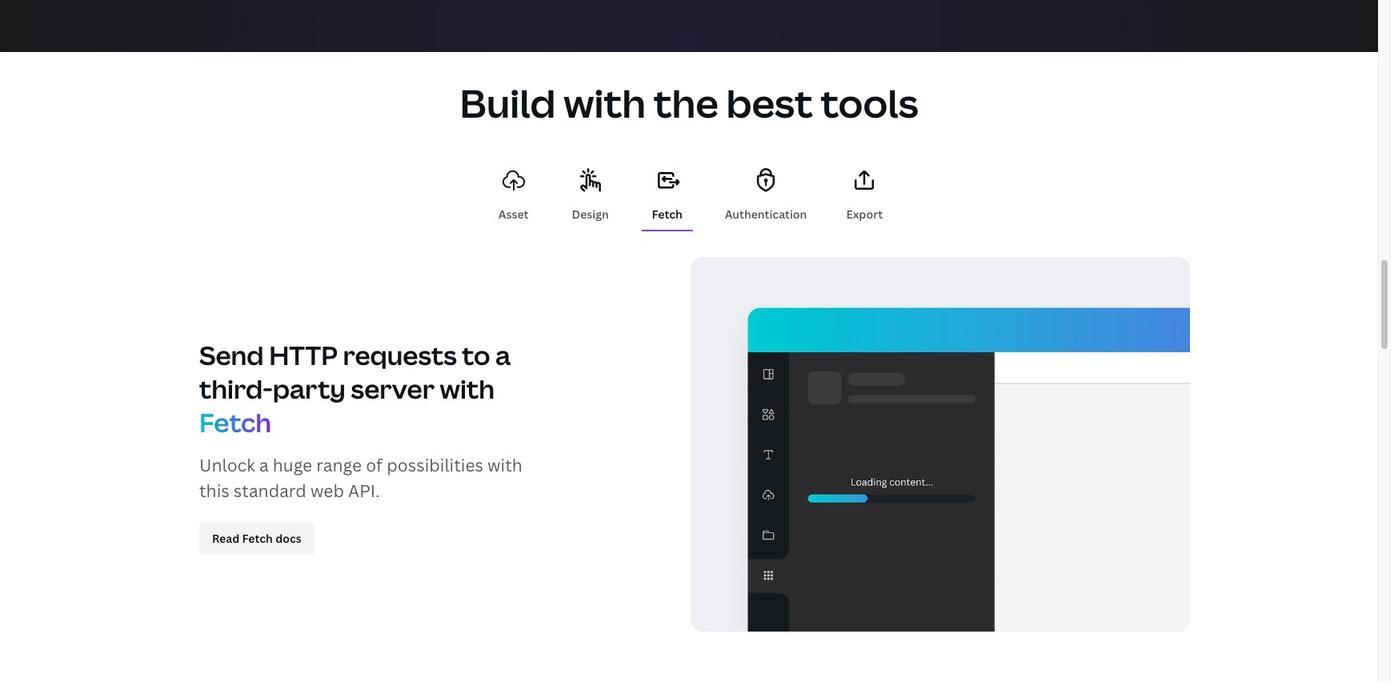 Task type: describe. For each thing, give the bounding box(es) containing it.
requests
[[343, 338, 457, 373]]

the
[[654, 77, 719, 129]]

send
[[199, 338, 264, 373]]

http
[[269, 338, 338, 373]]

asset button
[[488, 155, 539, 230]]

server
[[351, 372, 435, 406]]

a inside send http requests to a third-party server with fetch
[[496, 338, 511, 373]]

docs
[[276, 531, 302, 546]]

with inside unlock a huge range of possibilities with this standard web api.
[[488, 454, 523, 477]]

of
[[366, 454, 383, 477]]

export button
[[839, 155, 891, 230]]

huge
[[273, 454, 312, 477]]

standard
[[234, 480, 307, 502]]

read
[[212, 531, 240, 546]]



Task type: locate. For each thing, give the bounding box(es) containing it.
build with the best tools
[[460, 77, 919, 129]]

with
[[564, 77, 646, 129], [440, 372, 495, 406], [488, 454, 523, 477]]

export
[[847, 207, 883, 222]]

0 vertical spatial with
[[564, 77, 646, 129]]

unlock
[[199, 454, 255, 477]]

0 vertical spatial fetch
[[652, 207, 683, 222]]

range
[[316, 454, 362, 477]]

a inside unlock a huge range of possibilities with this standard web api.
[[259, 454, 269, 477]]

a up standard
[[259, 454, 269, 477]]

possibilities
[[387, 454, 484, 477]]

a right to at the left of the page
[[496, 338, 511, 373]]

fetch left docs
[[242, 531, 273, 546]]

authentication
[[725, 207, 807, 222]]

1 horizontal spatial a
[[496, 338, 511, 373]]

1 vertical spatial fetch
[[199, 405, 271, 440]]

fetch inside send http requests to a third-party server with fetch
[[199, 405, 271, 440]]

this
[[199, 480, 230, 502]]

1 vertical spatial with
[[440, 372, 495, 406]]

fetch
[[652, 207, 683, 222], [199, 405, 271, 440], [242, 531, 273, 546]]

send http requests to a third-party server with fetch
[[199, 338, 511, 440]]

1 vertical spatial a
[[259, 454, 269, 477]]

fetch right design
[[652, 207, 683, 222]]

read fetch docs
[[212, 531, 302, 546]]

fetch inside button
[[652, 207, 683, 222]]

third-
[[199, 372, 273, 406]]

a
[[496, 338, 511, 373], [259, 454, 269, 477]]

best
[[727, 77, 813, 129]]

party
[[273, 372, 346, 406]]

design button
[[565, 155, 616, 230]]

fetch up unlock at the left bottom of the page
[[199, 405, 271, 440]]

tools
[[821, 77, 919, 129]]

unlock a huge range of possibilities with this standard web api.
[[199, 454, 523, 502]]

api.
[[348, 480, 380, 502]]

to
[[462, 338, 490, 373]]

design
[[572, 207, 609, 222]]

fetch button
[[642, 155, 693, 230]]

0 vertical spatial a
[[496, 338, 511, 373]]

read fetch docs link
[[199, 523, 314, 555]]

with inside send http requests to a third-party server with fetch
[[440, 372, 495, 406]]

asset
[[499, 207, 529, 222]]

2 vertical spatial with
[[488, 454, 523, 477]]

web
[[311, 480, 344, 502]]

authentication button
[[719, 155, 814, 230]]

build
[[460, 77, 556, 129]]

2 vertical spatial fetch
[[242, 531, 273, 546]]

0 horizontal spatial a
[[259, 454, 269, 477]]



Task type: vqa. For each thing, say whether or not it's contained in the screenshot.
2nd If from the bottom
no



